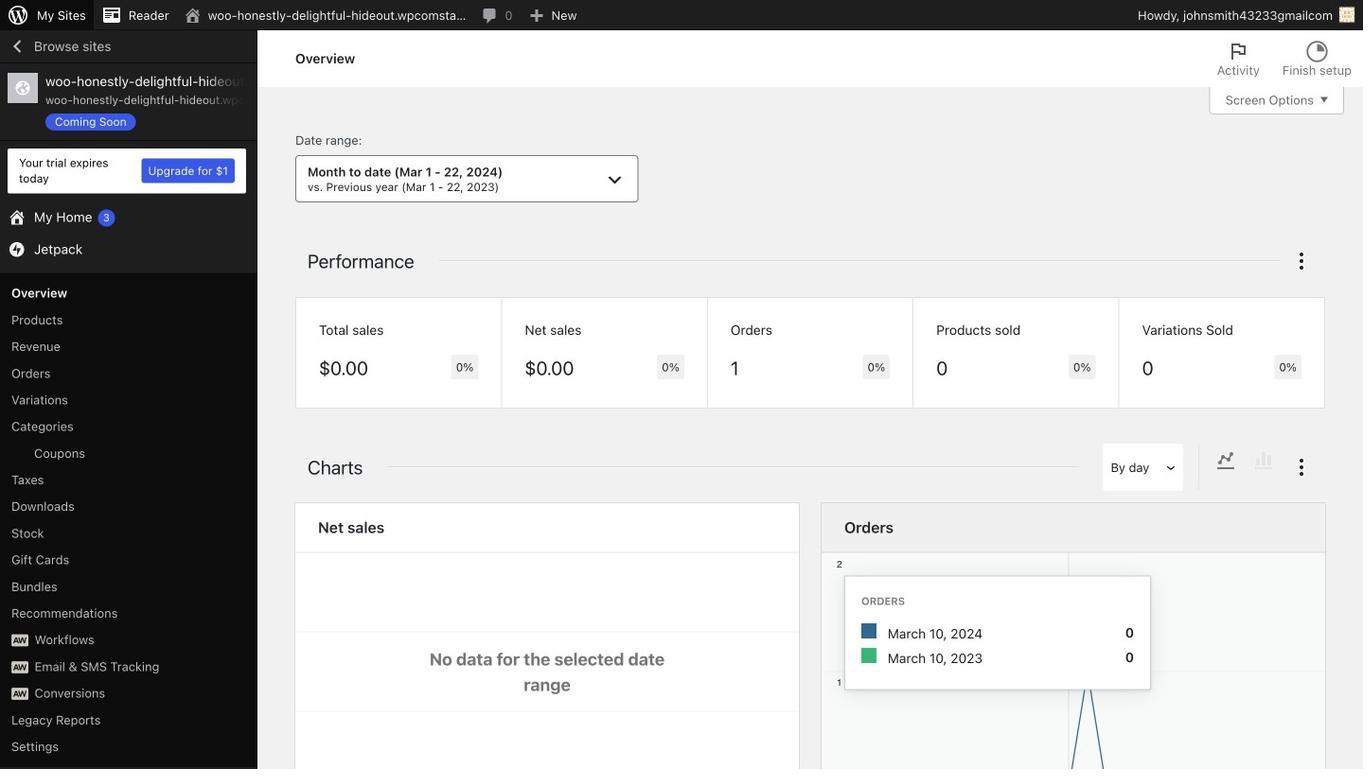 Task type: vqa. For each thing, say whether or not it's contained in the screenshot.
ons
no



Task type: locate. For each thing, give the bounding box(es) containing it.
line chart image
[[1215, 450, 1237, 473]]

tab list
[[1206, 30, 1363, 87]]

2 vertical spatial automatewoo element
[[11, 688, 28, 701]]

1 vertical spatial automatewoo element
[[11, 662, 28, 674]]

toolbar navigation
[[0, 0, 1363, 34]]

automatewoo element
[[11, 635, 28, 647], [11, 662, 28, 674], [11, 688, 28, 701]]

choose which charts to display image
[[1290, 456, 1313, 479]]

2 automatewoo element from the top
[[11, 662, 28, 674]]

0 vertical spatial automatewoo element
[[11, 635, 28, 647]]

main menu navigation
[[0, 30, 258, 770]]

menu bar
[[1199, 444, 1290, 492]]



Task type: describe. For each thing, give the bounding box(es) containing it.
choose which analytics to display and the section name image
[[1290, 250, 1313, 273]]

1 automatewoo element from the top
[[11, 635, 28, 647]]

bar chart image
[[1252, 450, 1275, 473]]

performance indicators menu
[[295, 297, 1325, 409]]

3 automatewoo element from the top
[[11, 688, 28, 701]]



